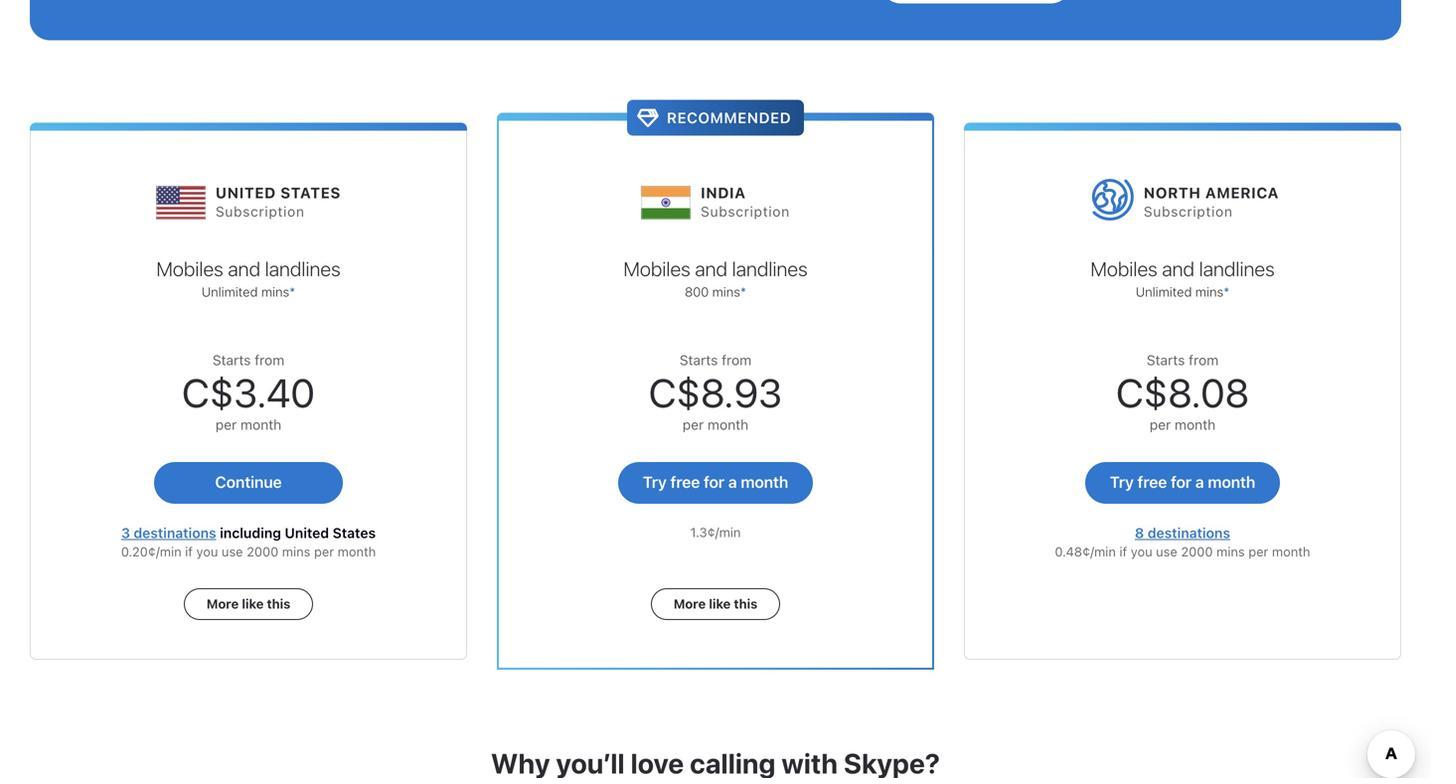 Task type: describe. For each thing, give the bounding box(es) containing it.
800
[[685, 284, 709, 299]]

india image
[[641, 168, 691, 228]]

from for c$3.40
[[255, 352, 284, 368]]

more like this for c$3.40
[[207, 596, 290, 611]]

starts for c$8.93
[[680, 352, 718, 368]]

recommended
[[667, 109, 791, 126]]

for for c$8.93
[[704, 473, 725, 492]]

8 destinations button
[[1135, 525, 1231, 541]]

1.3¢/min
[[690, 525, 741, 540]]

mins for c$8.93
[[712, 284, 741, 299]]

use inside 3 destinations including united states 0.20¢/min if you use 2000 mins per month
[[222, 544, 243, 559]]

including
[[220, 525, 281, 541]]

mobiles for c$3.40
[[156, 257, 223, 280]]

month inside starts from c$8.08 per month
[[1175, 416, 1216, 433]]

united inside united states subscription
[[216, 184, 276, 201]]

destinations for c$8.08
[[1148, 525, 1231, 541]]

north
[[1144, 184, 1201, 201]]

0.48¢/min
[[1055, 544, 1116, 559]]

try free for a month link for c$8.93
[[618, 462, 813, 504]]

united states subscription
[[216, 184, 341, 220]]

unlimited for c$8.08
[[1136, 284, 1192, 299]]

starts from c$8.08 per month
[[1116, 352, 1250, 433]]

and for c$8.08
[[1162, 257, 1195, 280]]

like for c$8.93
[[709, 596, 731, 611]]

8
[[1135, 525, 1144, 541]]

0.20¢/min
[[121, 544, 182, 559]]

united inside 3 destinations including united states 0.20¢/min if you use 2000 mins per month
[[285, 525, 329, 541]]

c$8.93
[[649, 369, 783, 416]]

starts from c$3.40 per month
[[182, 352, 315, 433]]

and for c$8.93
[[695, 257, 728, 280]]

try for c$8.08
[[1110, 473, 1134, 492]]

mobiles for c$8.93
[[624, 257, 691, 280]]

you inside 8 destinations 0.48¢/min if you use 2000 mins per month
[[1131, 544, 1153, 559]]

free for c$8.93
[[671, 473, 700, 492]]

mobiles and landlines unlimited mins * for c$8.08
[[1091, 257, 1275, 299]]

this for c$3.40
[[267, 596, 290, 611]]

you inside 3 destinations including united states 0.20¢/min if you use 2000 mins per month
[[196, 544, 218, 559]]

more for c$8.93
[[674, 596, 706, 611]]

continue link
[[154, 462, 343, 504]]

per for c$3.40
[[216, 416, 237, 433]]

north america subscription
[[1144, 184, 1279, 220]]

mins inside 8 destinations 0.48¢/min if you use 2000 mins per month
[[1217, 544, 1245, 559]]

per for c$8.93
[[683, 416, 704, 433]]

mobiles and landlines 800 mins *
[[624, 257, 808, 299]]

india subscription
[[701, 184, 790, 220]]

more like this button for c$8.93
[[651, 588, 781, 620]]

starts for c$8.08
[[1147, 352, 1185, 368]]

united states image
[[156, 168, 206, 228]]

* link for c$8.08
[[1224, 284, 1230, 299]]

mins for c$3.40
[[261, 284, 289, 299]]

try free for a month link for c$8.08
[[1085, 462, 1281, 504]]

more for c$3.40
[[207, 596, 239, 611]]

a for c$8.08
[[1196, 473, 1204, 492]]

3 destinations including united states 0.20¢/min if you use 2000 mins per month
[[121, 525, 376, 559]]

month inside 3 destinations including united states 0.20¢/min if you use 2000 mins per month
[[338, 544, 376, 559]]

subscription for united
[[216, 203, 305, 220]]

unlimited for c$3.40
[[202, 284, 258, 299]]

more like this for c$8.93
[[674, 596, 758, 611]]

* for c$8.08
[[1224, 284, 1230, 299]]

and for c$3.40
[[228, 257, 260, 280]]

a for c$8.93
[[728, 473, 737, 492]]

this for c$8.93
[[734, 596, 758, 611]]

mobiles for c$8.08
[[1091, 257, 1158, 280]]

for for c$8.08
[[1171, 473, 1192, 492]]



Task type: vqa. For each thing, say whether or not it's contained in the screenshot.
3rd from from right
yes



Task type: locate. For each thing, give the bounding box(es) containing it.
try free for a month
[[643, 473, 788, 492], [1110, 473, 1256, 492]]

if down 3 destinations button
[[185, 544, 193, 559]]

* link for c$8.93
[[741, 284, 747, 299]]

destinations
[[134, 525, 216, 541], [1148, 525, 1231, 541]]

2 free from the left
[[1138, 473, 1167, 492]]

you down 3 destinations button
[[196, 544, 218, 559]]

if
[[185, 544, 193, 559], [1120, 544, 1127, 559]]

america
[[1206, 184, 1279, 201]]

* link for c$3.40
[[289, 284, 295, 299]]

a up 8 destinations button
[[1196, 473, 1204, 492]]

per for c$8.08
[[1150, 416, 1171, 433]]

landlines for c$3.40
[[265, 257, 341, 280]]

mins down continue link at the bottom left of page
[[282, 544, 311, 559]]

mins inside "mobiles and landlines 800 mins *"
[[712, 284, 741, 299]]

2000 inside 8 destinations 0.48¢/min if you use 2000 mins per month
[[1181, 544, 1213, 559]]

landlines down the india subscription
[[732, 257, 808, 280]]

0 vertical spatial states
[[281, 184, 341, 201]]

this
[[267, 596, 290, 611], [734, 596, 758, 611]]

0 horizontal spatial from
[[255, 352, 284, 368]]

2 if from the left
[[1120, 544, 1127, 559]]

subscription inside north america subscription
[[1144, 203, 1233, 220]]

1 vertical spatial states
[[333, 525, 376, 541]]

2 horizontal spatial landlines
[[1199, 257, 1275, 280]]

for up 8 destinations button
[[1171, 473, 1192, 492]]

and up "800"
[[695, 257, 728, 280]]

try free for a month link
[[618, 462, 813, 504], [1085, 462, 1281, 504]]

2000
[[247, 544, 279, 559], [1181, 544, 1213, 559]]

if inside 8 destinations 0.48¢/min if you use 2000 mins per month
[[1120, 544, 1127, 559]]

month inside 'starts from c$8.93 per month'
[[708, 416, 749, 433]]

1 horizontal spatial try
[[1110, 473, 1134, 492]]

0 horizontal spatial mobiles and landlines unlimited mins *
[[156, 257, 341, 299]]

from for c$8.93
[[722, 352, 752, 368]]

1 try free for a month from the left
[[643, 473, 788, 492]]

starts up c$8.93
[[680, 352, 718, 368]]

mins right "800"
[[712, 284, 741, 299]]

india
[[701, 184, 746, 201]]

per inside 8 destinations 0.48¢/min if you use 2000 mins per month
[[1249, 544, 1269, 559]]

for up 1.3¢/min
[[704, 473, 725, 492]]

3 destinations button
[[121, 525, 216, 541]]

0 horizontal spatial mobiles
[[156, 257, 223, 280]]

mins down united states subscription
[[261, 284, 289, 299]]

2 for from the left
[[1171, 473, 1192, 492]]

1 horizontal spatial subscription
[[701, 203, 790, 220]]

2 horizontal spatial * link
[[1224, 284, 1230, 299]]

2 mobiles and landlines unlimited mins * from the left
[[1091, 257, 1275, 299]]

mins for c$8.08
[[1196, 284, 1224, 299]]

1 more from the left
[[207, 596, 239, 611]]

0 horizontal spatial if
[[185, 544, 193, 559]]

starts
[[213, 352, 251, 368], [680, 352, 718, 368], [1147, 352, 1185, 368]]

c$3.40
[[182, 369, 315, 416]]

month inside 'starts from c$3.40 per month'
[[241, 416, 282, 433]]

subscription down north
[[1144, 203, 1233, 220]]

more like this button
[[184, 588, 313, 620], [651, 588, 781, 620]]

1 try free for a month link from the left
[[618, 462, 813, 504]]

2 and from the left
[[695, 257, 728, 280]]

1 from from the left
[[255, 352, 284, 368]]

0 horizontal spatial destinations
[[134, 525, 216, 541]]

mobiles and landlines unlimited mins *
[[156, 257, 341, 299], [1091, 257, 1275, 299]]

1 2000 from the left
[[247, 544, 279, 559]]

free for c$8.08
[[1138, 473, 1167, 492]]

1 use from the left
[[222, 544, 243, 559]]

* inside "mobiles and landlines 800 mins *"
[[741, 284, 747, 299]]

1 horizontal spatial destinations
[[1148, 525, 1231, 541]]

2 try free for a month from the left
[[1110, 473, 1256, 492]]

2 2000 from the left
[[1181, 544, 1213, 559]]

this down 3 destinations including united states 0.20¢/min if you use 2000 mins per month
[[267, 596, 290, 611]]

from up c$8.08
[[1189, 352, 1219, 368]]

2 horizontal spatial starts
[[1147, 352, 1185, 368]]

0 horizontal spatial unlimited
[[202, 284, 258, 299]]

* link
[[289, 284, 295, 299], [741, 284, 747, 299], [1224, 284, 1230, 299]]

0 horizontal spatial for
[[704, 473, 725, 492]]

0 horizontal spatial and
[[228, 257, 260, 280]]

1 horizontal spatial more like this button
[[651, 588, 781, 620]]

subscription down india
[[701, 203, 790, 220]]

states inside 3 destinations including united states 0.20¢/min if you use 2000 mins per month
[[333, 525, 376, 541]]

and down north america subscription
[[1162, 257, 1195, 280]]

starts from c$8.93 per month
[[649, 352, 783, 433]]

1 horizontal spatial and
[[695, 257, 728, 280]]

2 subscription from the left
[[701, 203, 790, 220]]

you
[[196, 544, 218, 559], [1131, 544, 1153, 559]]

per
[[216, 416, 237, 433], [683, 416, 704, 433], [1150, 416, 1171, 433], [314, 544, 334, 559], [1249, 544, 1269, 559]]

like down 3 destinations including united states 0.20¢/min if you use 2000 mins per month
[[242, 596, 264, 611]]

starts inside 'starts from c$8.93 per month'
[[680, 352, 718, 368]]

united
[[216, 184, 276, 201], [285, 525, 329, 541]]

1 horizontal spatial * link
[[741, 284, 747, 299]]

united right united states image
[[216, 184, 276, 201]]

starts inside starts from c$8.08 per month
[[1147, 352, 1185, 368]]

2000 down 8 destinations button
[[1181, 544, 1213, 559]]

free up 1.3¢/min
[[671, 473, 700, 492]]

0 horizontal spatial subscription
[[216, 203, 305, 220]]

from inside 'starts from c$8.93 per month'
[[722, 352, 752, 368]]

1 destinations from the left
[[134, 525, 216, 541]]

mobiles and landlines unlimited mins * down north america subscription
[[1091, 257, 1275, 299]]

landlines down north america subscription
[[1199, 257, 1275, 280]]

0 horizontal spatial landlines
[[265, 257, 341, 280]]

1 horizontal spatial *
[[741, 284, 747, 299]]

1 horizontal spatial free
[[1138, 473, 1167, 492]]

you down 8
[[1131, 544, 1153, 559]]

0 vertical spatial united
[[216, 184, 276, 201]]

like for c$3.40
[[242, 596, 264, 611]]

use
[[222, 544, 243, 559], [1156, 544, 1178, 559]]

1 horizontal spatial for
[[1171, 473, 1192, 492]]

if inside 3 destinations including united states 0.20¢/min if you use 2000 mins per month
[[185, 544, 193, 559]]

2 like from the left
[[709, 596, 731, 611]]

from up c$3.40
[[255, 352, 284, 368]]

2 horizontal spatial *
[[1224, 284, 1230, 299]]

destinations right 8
[[1148, 525, 1231, 541]]

2 this from the left
[[734, 596, 758, 611]]

1 mobiles from the left
[[156, 257, 223, 280]]

0 horizontal spatial more like this
[[207, 596, 290, 611]]

0 horizontal spatial united
[[216, 184, 276, 201]]

mobiles up "800"
[[624, 257, 691, 280]]

2 horizontal spatial mobiles
[[1091, 257, 1158, 280]]

* down north america subscription
[[1224, 284, 1230, 299]]

2 more like this from the left
[[674, 596, 758, 611]]

2 horizontal spatial and
[[1162, 257, 1195, 280]]

try free for a month for c$8.93
[[643, 473, 788, 492]]

1 horizontal spatial you
[[1131, 544, 1153, 559]]

mobiles inside "mobiles and landlines 800 mins *"
[[624, 257, 691, 280]]

1 horizontal spatial mobiles and landlines unlimited mins *
[[1091, 257, 1275, 299]]

0 horizontal spatial try
[[643, 473, 667, 492]]

states inside united states subscription
[[281, 184, 341, 201]]

more down 1.3¢/min
[[674, 596, 706, 611]]

3 subscription from the left
[[1144, 203, 1233, 220]]

1 unlimited from the left
[[202, 284, 258, 299]]

more like this down 1.3¢/min
[[674, 596, 758, 611]]

unlimited
[[202, 284, 258, 299], [1136, 284, 1192, 299]]

2000 down including
[[247, 544, 279, 559]]

0 horizontal spatial try free for a month
[[643, 473, 788, 492]]

1 free from the left
[[671, 473, 700, 492]]

3 and from the left
[[1162, 257, 1195, 280]]

1 horizontal spatial try free for a month
[[1110, 473, 1256, 492]]

3 from from the left
[[1189, 352, 1219, 368]]

subscription right united states image
[[216, 203, 305, 220]]

2 unlimited from the left
[[1136, 284, 1192, 299]]

1 horizontal spatial mobiles
[[624, 257, 691, 280]]

0 horizontal spatial try free for a month link
[[618, 462, 813, 504]]

mins inside 3 destinations including united states 0.20¢/min if you use 2000 mins per month
[[282, 544, 311, 559]]

free
[[671, 473, 700, 492], [1138, 473, 1167, 492]]

1 horizontal spatial united
[[285, 525, 329, 541]]

more down 3 destinations including united states 0.20¢/min if you use 2000 mins per month
[[207, 596, 239, 611]]

2 try from the left
[[1110, 473, 1134, 492]]

2 * link from the left
[[741, 284, 747, 299]]

1 horizontal spatial if
[[1120, 544, 1127, 559]]

try
[[643, 473, 667, 492], [1110, 473, 1134, 492]]

3 landlines from the left
[[1199, 257, 1275, 280]]

mins down north america subscription
[[1196, 284, 1224, 299]]

more like this button down 1.3¢/min
[[651, 588, 781, 620]]

subscription
[[216, 203, 305, 220], [701, 203, 790, 220], [1144, 203, 1233, 220]]

1 horizontal spatial more like this
[[674, 596, 758, 611]]

from for c$8.08
[[1189, 352, 1219, 368]]

from up c$8.93
[[722, 352, 752, 368]]

2 more like this button from the left
[[651, 588, 781, 620]]

0 horizontal spatial like
[[242, 596, 264, 611]]

starts inside 'starts from c$3.40 per month'
[[213, 352, 251, 368]]

2 more from the left
[[674, 596, 706, 611]]

from
[[255, 352, 284, 368], [722, 352, 752, 368], [1189, 352, 1219, 368]]

mins down 8 destinations button
[[1217, 544, 1245, 559]]

1 you from the left
[[196, 544, 218, 559]]

starts up c$8.08
[[1147, 352, 1185, 368]]

destinations up 0.20¢/min
[[134, 525, 216, 541]]

0 horizontal spatial free
[[671, 473, 700, 492]]

1 * from the left
[[289, 284, 295, 299]]

1 mobiles and landlines unlimited mins * from the left
[[156, 257, 341, 299]]

free up 8
[[1138, 473, 1167, 492]]

1 horizontal spatial like
[[709, 596, 731, 611]]

2 try free for a month link from the left
[[1085, 462, 1281, 504]]

1 horizontal spatial starts
[[680, 352, 718, 368]]

1 subscription from the left
[[216, 203, 305, 220]]

2 you from the left
[[1131, 544, 1153, 559]]

c$8.08
[[1116, 369, 1250, 416]]

united right including
[[285, 525, 329, 541]]

2 * from the left
[[741, 284, 747, 299]]

0 horizontal spatial a
[[728, 473, 737, 492]]

2 starts from the left
[[680, 352, 718, 368]]

month inside 8 destinations 0.48¢/min if you use 2000 mins per month
[[1272, 544, 1311, 559]]

states
[[281, 184, 341, 201], [333, 525, 376, 541]]

destinations inside 8 destinations 0.48¢/min if you use 2000 mins per month
[[1148, 525, 1231, 541]]

3
[[121, 525, 130, 541]]

for
[[704, 473, 725, 492], [1171, 473, 1192, 492]]

and down united states subscription
[[228, 257, 260, 280]]

more like this
[[207, 596, 290, 611], [674, 596, 758, 611]]

use down 8 destinations button
[[1156, 544, 1178, 559]]

2000 inside 3 destinations including united states 0.20¢/min if you use 2000 mins per month
[[247, 544, 279, 559]]

1 a from the left
[[728, 473, 737, 492]]

* for c$8.93
[[741, 284, 747, 299]]

1 horizontal spatial more
[[674, 596, 706, 611]]

2 horizontal spatial from
[[1189, 352, 1219, 368]]

a
[[728, 473, 737, 492], [1196, 473, 1204, 492]]

landlines down united states subscription
[[265, 257, 341, 280]]

3 mobiles from the left
[[1091, 257, 1158, 280]]

1 try from the left
[[643, 473, 667, 492]]

try for c$8.93
[[643, 473, 667, 492]]

1 starts from the left
[[213, 352, 251, 368]]

destinations for c$3.40
[[134, 525, 216, 541]]

1 horizontal spatial try free for a month link
[[1085, 462, 1281, 504]]

1 horizontal spatial from
[[722, 352, 752, 368]]

1 if from the left
[[185, 544, 193, 559]]

0 horizontal spatial use
[[222, 544, 243, 559]]

subscription inside united states subscription
[[216, 203, 305, 220]]

2 a from the left
[[1196, 473, 1204, 492]]

like
[[242, 596, 264, 611], [709, 596, 731, 611]]

like down 1.3¢/min
[[709, 596, 731, 611]]

1 horizontal spatial 2000
[[1181, 544, 1213, 559]]

1 horizontal spatial use
[[1156, 544, 1178, 559]]

and
[[228, 257, 260, 280], [695, 257, 728, 280], [1162, 257, 1195, 280]]

from inside starts from c$8.08 per month
[[1189, 352, 1219, 368]]

0 horizontal spatial * link
[[289, 284, 295, 299]]

0 horizontal spatial you
[[196, 544, 218, 559]]

3 * link from the left
[[1224, 284, 1230, 299]]

3 * from the left
[[1224, 284, 1230, 299]]

1 for from the left
[[704, 473, 725, 492]]

0 horizontal spatial more
[[207, 596, 239, 611]]

* for c$3.40
[[289, 284, 295, 299]]

starts for c$3.40
[[213, 352, 251, 368]]

* down united states subscription
[[289, 284, 295, 299]]

try free for a month up 8 destinations button
[[1110, 473, 1256, 492]]

2 mobiles from the left
[[624, 257, 691, 280]]

try free for a month up 1.3¢/min
[[643, 473, 788, 492]]

landlines for c$8.93
[[732, 257, 808, 280]]

2 from from the left
[[722, 352, 752, 368]]

subscription for north
[[1144, 203, 1233, 220]]

1 more like this button from the left
[[184, 588, 313, 620]]

mobiles down north
[[1091, 257, 1158, 280]]

per inside 'starts from c$3.40 per month'
[[216, 416, 237, 433]]

if right 0.48¢/min
[[1120, 544, 1127, 559]]

try free for a month link up 8 destinations button
[[1085, 462, 1281, 504]]

* right "800"
[[741, 284, 747, 299]]

* link down united states subscription
[[289, 284, 295, 299]]

starts up c$3.40
[[213, 352, 251, 368]]

per inside starts from c$8.08 per month
[[1150, 416, 1171, 433]]

1 horizontal spatial landlines
[[732, 257, 808, 280]]

more like this button down 3 destinations including united states 0.20¢/min if you use 2000 mins per month
[[184, 588, 313, 620]]

1 like from the left
[[242, 596, 264, 611]]

mobiles and landlines unlimited mins * down united states subscription
[[156, 257, 341, 299]]

mobiles
[[156, 257, 223, 280], [624, 257, 691, 280], [1091, 257, 1158, 280]]

0 horizontal spatial this
[[267, 596, 290, 611]]

1 more like this from the left
[[207, 596, 290, 611]]

*
[[289, 284, 295, 299], [741, 284, 747, 299], [1224, 284, 1230, 299]]

mins
[[261, 284, 289, 299], [712, 284, 741, 299], [1196, 284, 1224, 299], [282, 544, 311, 559], [1217, 544, 1245, 559]]

this down 1.3¢/min
[[734, 596, 758, 611]]

and inside "mobiles and landlines 800 mins *"
[[695, 257, 728, 280]]

1 * link from the left
[[289, 284, 295, 299]]

1 vertical spatial united
[[285, 525, 329, 541]]

* link right "800"
[[741, 284, 747, 299]]

8 destinations 0.48¢/min if you use 2000 mins per month
[[1055, 525, 1311, 559]]

0 horizontal spatial 2000
[[247, 544, 279, 559]]

a up 1.3¢/min
[[728, 473, 737, 492]]

mobiles down united states image
[[156, 257, 223, 280]]

2 use from the left
[[1156, 544, 1178, 559]]

1 horizontal spatial a
[[1196, 473, 1204, 492]]

0 horizontal spatial more like this button
[[184, 588, 313, 620]]

more
[[207, 596, 239, 611], [674, 596, 706, 611]]

month
[[241, 416, 282, 433], [708, 416, 749, 433], [1175, 416, 1216, 433], [741, 473, 788, 492], [1208, 473, 1256, 492], [338, 544, 376, 559], [1272, 544, 1311, 559]]

1 this from the left
[[267, 596, 290, 611]]

use inside 8 destinations 0.48¢/min if you use 2000 mins per month
[[1156, 544, 1178, 559]]

2 horizontal spatial subscription
[[1144, 203, 1233, 220]]

3 starts from the left
[[1147, 352, 1185, 368]]

2 destinations from the left
[[1148, 525, 1231, 541]]

per inside 3 destinations including united states 0.20¢/min if you use 2000 mins per month
[[314, 544, 334, 559]]

destinations inside 3 destinations including united states 0.20¢/min if you use 2000 mins per month
[[134, 525, 216, 541]]

mobiles and landlines unlimited mins * for c$3.40
[[156, 257, 341, 299]]

per inside 'starts from c$8.93 per month'
[[683, 416, 704, 433]]

try free for a month link up 1.3¢/min
[[618, 462, 813, 504]]

* link down north america subscription
[[1224, 284, 1230, 299]]

landlines for c$8.08
[[1199, 257, 1275, 280]]

1 landlines from the left
[[265, 257, 341, 280]]

0 horizontal spatial *
[[289, 284, 295, 299]]

landlines
[[265, 257, 341, 280], [732, 257, 808, 280], [1199, 257, 1275, 280]]

continue
[[215, 473, 282, 492]]

landlines inside "mobiles and landlines 800 mins *"
[[732, 257, 808, 280]]

try free for a month for c$8.08
[[1110, 473, 1256, 492]]

1 horizontal spatial unlimited
[[1136, 284, 1192, 299]]

2 landlines from the left
[[732, 257, 808, 280]]

more like this down 3 destinations including united states 0.20¢/min if you use 2000 mins per month
[[207, 596, 290, 611]]

more like this button for c$3.40
[[184, 588, 313, 620]]

0 horizontal spatial starts
[[213, 352, 251, 368]]

from inside 'starts from c$3.40 per month'
[[255, 352, 284, 368]]

1 and from the left
[[228, 257, 260, 280]]

1 horizontal spatial this
[[734, 596, 758, 611]]

use down including
[[222, 544, 243, 559]]



